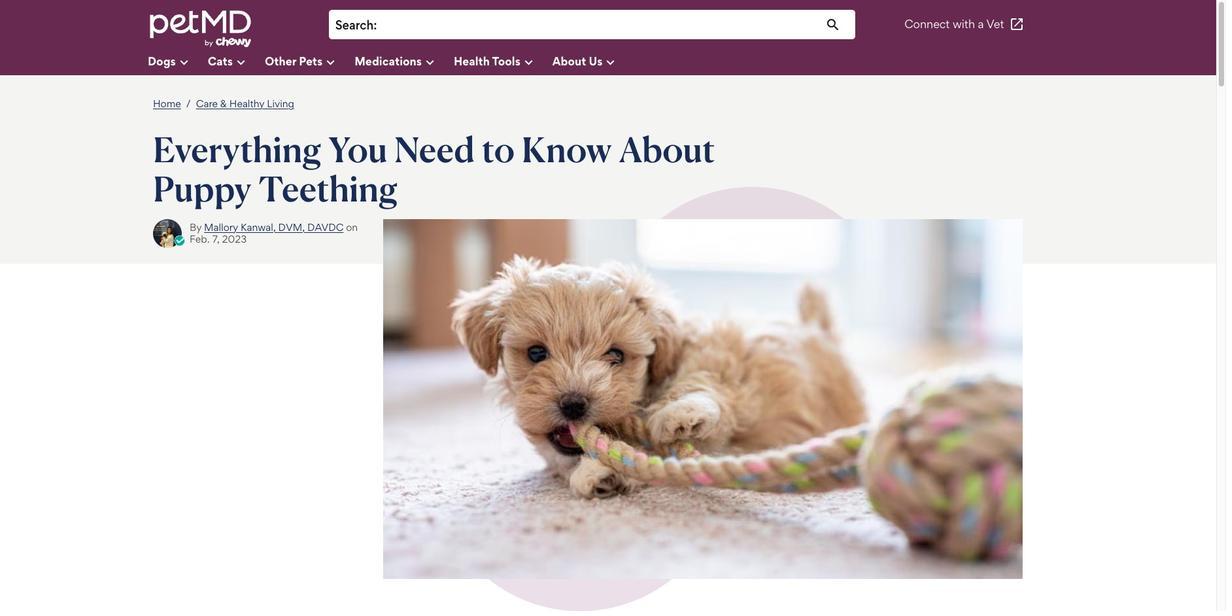 Task type: describe. For each thing, give the bounding box(es) containing it.
a
[[979, 17, 985, 31]]

medications
[[355, 54, 422, 68]]

about inside everything you need to know about puppy teething
[[619, 128, 716, 171]]

search :
[[335, 18, 377, 33]]

vet
[[987, 17, 1005, 31]]

&
[[220, 97, 227, 110]]

about inside about us popup button
[[553, 54, 587, 68]]

need
[[395, 128, 475, 171]]

living
[[267, 97, 294, 110]]

cats button
[[208, 49, 265, 75]]

davdc
[[308, 221, 344, 233]]

other pets button
[[265, 49, 355, 75]]

health tools button
[[454, 49, 553, 75]]

know
[[522, 128, 612, 171]]

teething
[[259, 167, 398, 210]]

everything
[[153, 128, 322, 171]]

with
[[953, 17, 976, 31]]

us
[[589, 54, 603, 68]]

connect
[[905, 17, 950, 31]]

care & healthy living
[[196, 97, 294, 110]]

home link
[[153, 97, 181, 110]]

dvm,
[[278, 221, 305, 233]]

search
[[335, 18, 374, 33]]

about us button
[[553, 49, 635, 75]]

by mallory kanwal, dvm, davdc on feb. 7, 2023
[[190, 221, 358, 245]]

mallory
[[204, 221, 238, 233]]

health
[[454, 54, 490, 68]]

small fluffy dog chewing on a big rope toy image
[[383, 219, 1023, 579]]

care
[[196, 97, 218, 110]]

by
[[190, 221, 202, 233]]

to
[[482, 128, 515, 171]]

dogs
[[148, 54, 176, 68]]

7,
[[212, 233, 220, 245]]

dogs button
[[148, 49, 208, 75]]



Task type: locate. For each thing, give the bounding box(es) containing it.
feb.
[[190, 233, 210, 245]]

home
[[153, 97, 181, 110]]

you
[[329, 128, 388, 171]]

connect with a vet button
[[905, 9, 1026, 40]]

1 vertical spatial about
[[619, 128, 716, 171]]

on
[[346, 221, 358, 233]]

healthy
[[230, 97, 265, 110]]

petmd home image
[[148, 9, 253, 49]]

None text field
[[384, 16, 849, 34]]

2023
[[222, 233, 247, 245]]

other pets
[[265, 54, 323, 68]]

about
[[553, 54, 587, 68], [619, 128, 716, 171]]

medications button
[[355, 49, 454, 75]]

kanwal,
[[241, 221, 276, 233]]

about us
[[553, 54, 603, 68]]

everything you need to know about puppy teething
[[153, 128, 716, 210]]

:
[[374, 18, 377, 33]]

cats
[[208, 54, 233, 68]]

mallory kanwal, dvm, davdc image
[[153, 219, 182, 248]]

mallory kanwal, dvm, davdc link
[[204, 221, 344, 233]]

health tools
[[454, 54, 521, 68]]

1 horizontal spatial about
[[619, 128, 716, 171]]

tools
[[492, 54, 521, 68]]

0 vertical spatial about
[[553, 54, 587, 68]]

puppy
[[153, 167, 252, 210]]

0 horizontal spatial about
[[553, 54, 587, 68]]

care & healthy living link
[[196, 97, 294, 110]]

connect with a vet
[[905, 17, 1005, 31]]

pets
[[299, 54, 323, 68]]

other
[[265, 54, 297, 68]]



Task type: vqa. For each thing, say whether or not it's contained in the screenshot.
white gerbil standing up in cage image
no



